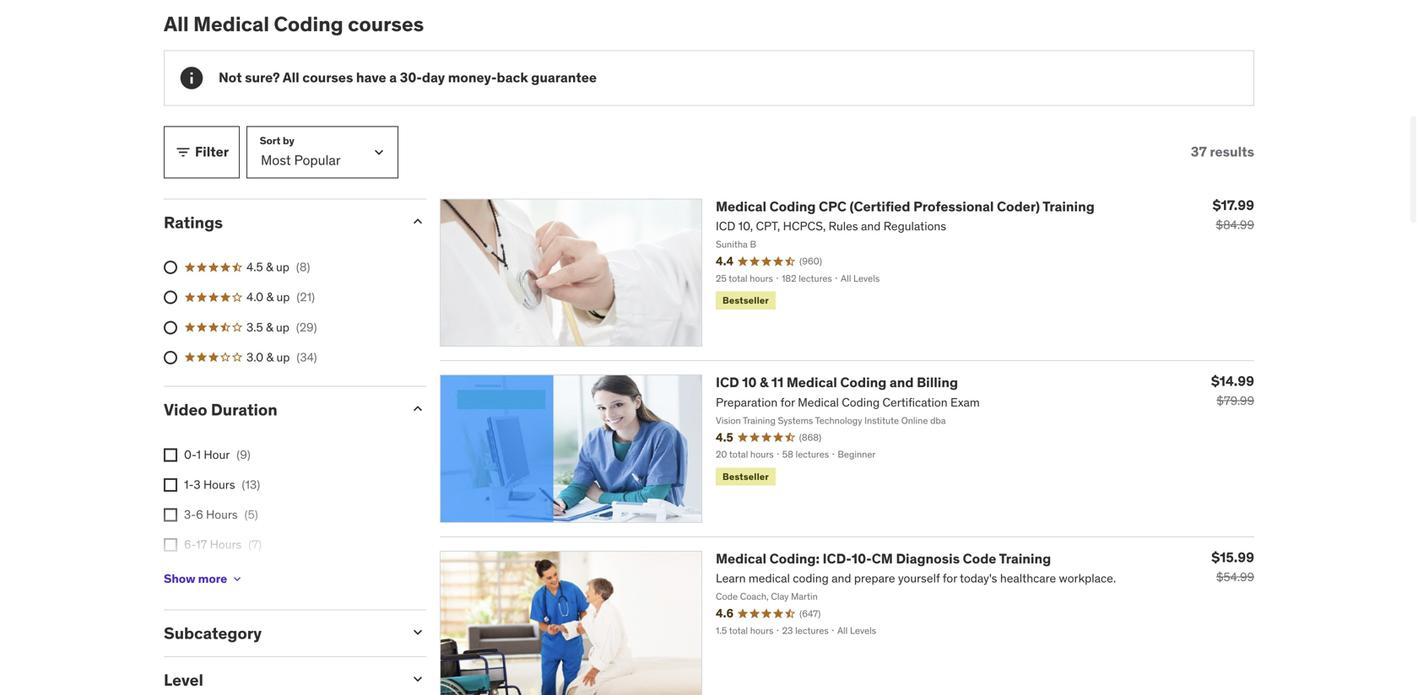 Task type: locate. For each thing, give the bounding box(es) containing it.
xsmall image for 3-
[[164, 509, 177, 522]]

1 vertical spatial xsmall image
[[164, 479, 177, 492]]

0 vertical spatial courses
[[348, 11, 424, 37]]

0 vertical spatial xsmall image
[[164, 509, 177, 522]]

(21)
[[297, 290, 315, 305]]

day
[[422, 69, 445, 86]]

1 vertical spatial xsmall image
[[164, 539, 177, 552]]

0 horizontal spatial coding
[[274, 11, 343, 37]]

2 small image from the top
[[410, 671, 426, 688]]

coding
[[274, 11, 343, 37], [770, 198, 816, 215], [840, 374, 887, 391]]

xsmall image for 0-
[[164, 449, 177, 462]]

a
[[389, 69, 397, 86]]

not
[[219, 69, 242, 86]]

small image
[[175, 144, 192, 161], [410, 401, 426, 418], [410, 624, 426, 641]]

duration
[[211, 400, 278, 420]]

4.0 & up (21)
[[247, 290, 315, 305]]

xsmall image left 0-
[[164, 449, 177, 462]]

(29)
[[296, 320, 317, 335]]

&
[[266, 260, 273, 275], [266, 290, 274, 305], [266, 320, 273, 335], [266, 350, 274, 365], [760, 374, 769, 391]]

xsmall image
[[164, 449, 177, 462], [164, 479, 177, 492]]

have
[[356, 69, 386, 86]]

0 vertical spatial small image
[[175, 144, 192, 161]]

subcategory button
[[164, 623, 396, 644]]

3 up from the top
[[276, 320, 290, 335]]

& for 3.5
[[266, 320, 273, 335]]

2 up from the top
[[277, 290, 290, 305]]

(9)
[[237, 447, 251, 463]]

37 results status
[[1191, 143, 1255, 161]]

show more
[[164, 572, 227, 587]]

0 horizontal spatial all
[[164, 11, 189, 37]]

2 horizontal spatial coding
[[840, 374, 887, 391]]

level button
[[164, 671, 396, 691]]

hour
[[204, 447, 230, 463]]

& right the 4.5
[[266, 260, 273, 275]]

3.0
[[247, 350, 264, 365]]

small image for level
[[410, 671, 426, 688]]

10
[[742, 374, 757, 391]]

6-17 hours (7)
[[184, 538, 262, 553]]

3.0 & up (34)
[[247, 350, 317, 365]]

back
[[497, 69, 528, 86]]

xsmall image right more
[[231, 573, 244, 586]]

subcategory
[[164, 623, 262, 644]]

courses up 'a'
[[348, 11, 424, 37]]

courses for all
[[302, 69, 353, 86]]

medical coding  cpc (certified professional coder) training
[[716, 198, 1095, 215]]

(13)
[[242, 477, 260, 493]]

1 xsmall image from the top
[[164, 449, 177, 462]]

(7)
[[248, 538, 262, 553]]

1 horizontal spatial all
[[283, 69, 299, 86]]

& left 11
[[760, 374, 769, 391]]

sure?
[[245, 69, 280, 86]]

up left the (8)
[[276, 260, 290, 275]]

up left '(29)'
[[276, 320, 290, 335]]

2 xsmall image from the top
[[164, 479, 177, 492]]

video
[[164, 400, 207, 420]]

& right the 4.0
[[266, 290, 274, 305]]

hours
[[203, 477, 235, 493], [206, 507, 238, 523], [210, 538, 242, 553], [205, 568, 237, 583]]

more
[[198, 572, 227, 587]]

up
[[276, 260, 290, 275], [277, 290, 290, 305], [276, 320, 290, 335], [277, 350, 290, 365]]

3-6 hours (5)
[[184, 507, 258, 523]]

$54.99
[[1217, 570, 1255, 585]]

2 vertical spatial xsmall image
[[231, 573, 244, 586]]

xsmall image left 3-
[[164, 509, 177, 522]]

$79.99
[[1217, 394, 1255, 409]]

courses left have
[[302, 69, 353, 86]]

37
[[1191, 143, 1207, 161]]

1 small image from the top
[[410, 213, 426, 230]]

$17.99
[[1213, 197, 1255, 214]]

medical
[[193, 11, 269, 37], [716, 198, 767, 215], [787, 374, 837, 391], [716, 550, 767, 568]]

icd
[[716, 374, 739, 391]]

coder)
[[997, 198, 1040, 215]]

$14.99
[[1212, 373, 1255, 390]]

0 vertical spatial small image
[[410, 213, 426, 230]]

1 vertical spatial all
[[283, 69, 299, 86]]

(8)
[[296, 260, 310, 275]]

17+ hours
[[184, 568, 237, 583]]

& for 4.0
[[266, 290, 274, 305]]

10-
[[852, 550, 872, 568]]

small image
[[410, 213, 426, 230], [410, 671, 426, 688]]

training right coder)
[[1043, 198, 1095, 215]]

up left (21)
[[277, 290, 290, 305]]

xsmall image left 1-
[[164, 479, 177, 492]]

1 vertical spatial courses
[[302, 69, 353, 86]]

training
[[1043, 198, 1095, 215], [999, 550, 1051, 568]]

& right "3.5" in the left top of the page
[[266, 320, 273, 335]]

hours right 17
[[210, 538, 242, 553]]

1 vertical spatial small image
[[410, 401, 426, 418]]

xsmall image left 6-
[[164, 539, 177, 552]]

2 vertical spatial small image
[[410, 624, 426, 641]]

coding left and
[[840, 374, 887, 391]]

0 vertical spatial xsmall image
[[164, 449, 177, 462]]

cpc
[[819, 198, 847, 215]]

1 up from the top
[[276, 260, 290, 275]]

hours right 3
[[203, 477, 235, 493]]

$84.99
[[1216, 217, 1255, 232]]

small image inside filter button
[[175, 144, 192, 161]]

hours for 3-6 hours
[[206, 507, 238, 523]]

1 horizontal spatial coding
[[770, 198, 816, 215]]

video duration
[[164, 400, 278, 420]]

coding up sure? in the top of the page
[[274, 11, 343, 37]]

up left (34)
[[277, 350, 290, 365]]

0-
[[184, 447, 196, 463]]

all
[[164, 11, 189, 37], [283, 69, 299, 86]]

xsmall image
[[164, 509, 177, 522], [164, 539, 177, 552], [231, 573, 244, 586]]

icd-
[[823, 550, 852, 568]]

hours right 6
[[206, 507, 238, 523]]

1 vertical spatial small image
[[410, 671, 426, 688]]

show more button
[[164, 563, 244, 596]]

37 results
[[1191, 143, 1255, 161]]

courses
[[348, 11, 424, 37], [302, 69, 353, 86]]

1-3 hours (13)
[[184, 477, 260, 493]]

& right 3.0
[[266, 350, 274, 365]]

medical coding: icd-10-cm diagnosis code training link
[[716, 550, 1051, 568]]

4 up from the top
[[277, 350, 290, 365]]

0-1 hour (9)
[[184, 447, 251, 463]]

training right code
[[999, 550, 1051, 568]]

coding left cpc
[[770, 198, 816, 215]]

not sure? all courses have a 30-day money-back guarantee
[[219, 69, 597, 86]]

small image for video duration
[[410, 401, 426, 418]]

small image for ratings
[[410, 213, 426, 230]]



Task type: describe. For each thing, give the bounding box(es) containing it.
up for 4.0 & up
[[277, 290, 290, 305]]

video duration button
[[164, 400, 396, 420]]

2 vertical spatial coding
[[840, 374, 887, 391]]

17
[[196, 538, 207, 553]]

icd 10 & 11 medical coding and billing link
[[716, 374, 958, 391]]

1
[[196, 447, 201, 463]]

11
[[772, 374, 784, 391]]

$14.99 $79.99
[[1212, 373, 1255, 409]]

0 vertical spatial all
[[164, 11, 189, 37]]

billing
[[917, 374, 958, 391]]

guarantee
[[531, 69, 597, 86]]

xsmall image for 6-
[[164, 539, 177, 552]]

money-
[[448, 69, 497, 86]]

$17.99 $84.99
[[1213, 197, 1255, 232]]

up for 3.0 & up
[[277, 350, 290, 365]]

level
[[164, 671, 203, 691]]

icd 10 & 11 medical coding and billing
[[716, 374, 958, 391]]

3.5
[[247, 320, 263, 335]]

filter button
[[164, 126, 240, 178]]

cm
[[872, 550, 893, 568]]

4.0
[[247, 290, 264, 305]]

1-
[[184, 477, 194, 493]]

& for 3.0
[[266, 350, 274, 365]]

up for 3.5 & up
[[276, 320, 290, 335]]

(5)
[[245, 507, 258, 523]]

results
[[1210, 143, 1255, 161]]

hours for 6-17 hours
[[210, 538, 242, 553]]

$15.99 $54.99
[[1212, 549, 1255, 585]]

6
[[196, 507, 203, 523]]

(certified
[[850, 198, 911, 215]]

& for 4.5
[[266, 260, 273, 275]]

0 vertical spatial training
[[1043, 198, 1095, 215]]

1 vertical spatial coding
[[770, 198, 816, 215]]

$15.99
[[1212, 549, 1255, 567]]

hours for 1-3 hours
[[203, 477, 235, 493]]

3-
[[184, 507, 196, 523]]

0 vertical spatial coding
[[274, 11, 343, 37]]

and
[[890, 374, 914, 391]]

show
[[164, 572, 196, 587]]

3
[[194, 477, 201, 493]]

17+
[[184, 568, 203, 583]]

hours right 17+
[[205, 568, 237, 583]]

1 vertical spatial training
[[999, 550, 1051, 568]]

filter
[[195, 143, 229, 161]]

ratings button
[[164, 212, 396, 232]]

ratings
[[164, 212, 223, 232]]

(34)
[[297, 350, 317, 365]]

courses for coding
[[348, 11, 424, 37]]

6-
[[184, 538, 196, 553]]

4.5 & up (8)
[[247, 260, 310, 275]]

4.5
[[247, 260, 263, 275]]

xsmall image for 1-
[[164, 479, 177, 492]]

diagnosis
[[896, 550, 960, 568]]

code
[[963, 550, 997, 568]]

all medical coding courses
[[164, 11, 424, 37]]

coding:
[[770, 550, 820, 568]]

30-
[[400, 69, 422, 86]]

3.5 & up (29)
[[247, 320, 317, 335]]

xsmall image inside show more button
[[231, 573, 244, 586]]

professional
[[914, 198, 994, 215]]

small image for subcategory
[[410, 624, 426, 641]]

medical coding  cpc (certified professional coder) training link
[[716, 198, 1095, 215]]

medical coding: icd-10-cm diagnosis code training
[[716, 550, 1051, 568]]

up for 4.5 & up
[[276, 260, 290, 275]]



Task type: vqa. For each thing, say whether or not it's contained in the screenshot.


